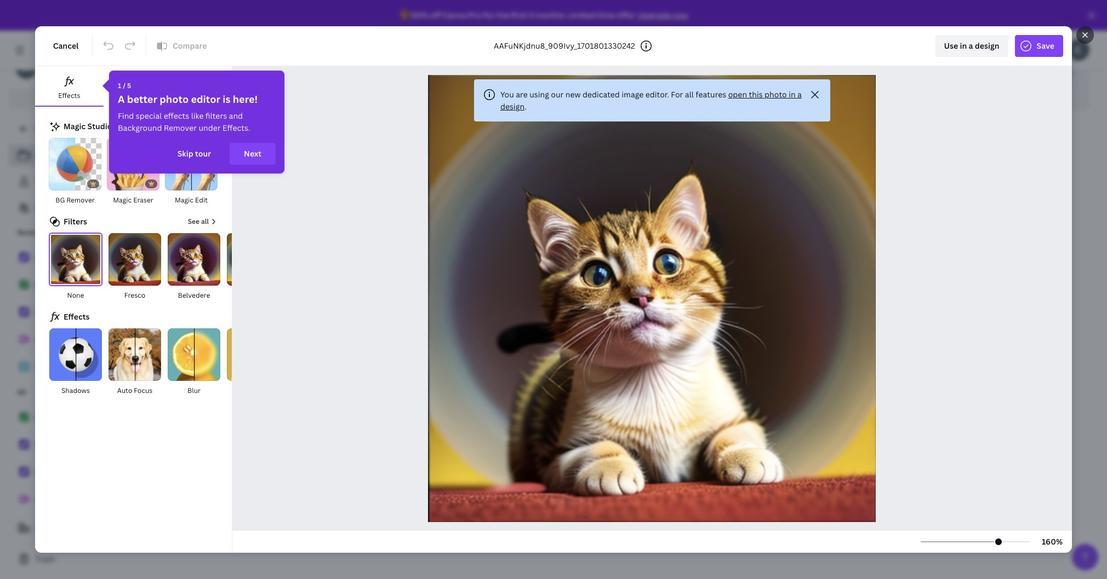 Task type: locate. For each thing, give the bounding box(es) containing it.
0 horizontal spatial ago
[[231, 526, 242, 535]]

1 vertical spatial projects
[[54, 177, 84, 187]]

days down g7b8ntapg8a6wmiomieqm2a.jpg button
[[373, 526, 388, 535]]

folder
[[197, 47, 220, 57], [213, 72, 236, 83]]

projects inside "link"
[[54, 177, 84, 187]]

stay organized with folders
[[164, 24, 295, 37]]

0 vertical spatial me
[[35, 253, 46, 263]]

and up effects.
[[229, 111, 243, 121]]

remover inside button
[[66, 196, 95, 205]]

folder down organized
[[197, 47, 220, 57]]

9 inside g7b8ntapg8a6wmiomieqm2a.jpg image • uploaded 9 days ago
[[367, 526, 372, 535]]

open this photo in a design
[[500, 89, 802, 112]]

2 horizontal spatial image
[[468, 526, 488, 535]]

auto focus
[[117, 387, 153, 396]]

magic left studio
[[64, 121, 86, 132]]

photo up effects
[[160, 93, 189, 106]]

uploaded inside g7b8ntapg8a6wmiomieqm2a.jpg image • uploaded 9 days ago
[[335, 526, 366, 535]]

1 horizontal spatial canva
[[443, 10, 466, 20]]

0 horizontal spatial pro
[[92, 94, 104, 104]]

1 horizontal spatial uploaded
[[335, 526, 366, 535]]

a right this
[[798, 89, 802, 100]]

flow button
[[151, 321, 167, 334]]

2 days from the left
[[373, 526, 388, 535]]

pro left for at the top of the page
[[468, 10, 482, 20]]

1 vertical spatial in
[[789, 89, 796, 100]]

create a team
[[35, 523, 87, 534]]

next
[[244, 149, 261, 159]]

3 list from the top
[[9, 407, 143, 539]]

all inside list
[[35, 150, 45, 161]]

list
[[9, 145, 143, 219], [9, 247, 143, 379], [9, 407, 143, 539]]

by-
[[543, 513, 555, 523]]

uploaded
[[176, 526, 207, 535], [335, 526, 366, 535], [493, 526, 524, 535]]

flyer link
[[9, 301, 143, 325], [9, 434, 143, 457]]

projects for all projects
[[47, 150, 77, 161]]

untitled design link for flow
[[9, 489, 143, 512]]

untitled
[[627, 322, 658, 332], [468, 322, 499, 332], [35, 335, 65, 345], [35, 362, 65, 373], [35, 495, 65, 505]]

a inside use in a design button
[[969, 41, 973, 51]]

.
[[688, 10, 690, 20], [525, 101, 527, 112]]

team left content.
[[356, 47, 375, 57]]

1 vertical spatial 5
[[526, 526, 530, 535]]

1 horizontal spatial days
[[373, 526, 388, 535]]

0 vertical spatial untitled design link
[[9, 329, 143, 352]]

• inside g7b8ntapg8a6wmiomieqm2a.jpg image • uploaded 9 days ago
[[331, 526, 333, 535]]

see
[[188, 217, 200, 227]]

1 horizontal spatial team
[[356, 47, 375, 57]]

1 horizontal spatial .
[[688, 10, 690, 20]]

new
[[117, 122, 130, 131]]

2 vertical spatial untitled design link
[[9, 489, 143, 512]]

0 horizontal spatial design
[[500, 101, 525, 112]]

2 untitled design link from the top
[[9, 356, 143, 379]]

1 vertical spatial all
[[201, 217, 209, 227]]

canva right off
[[443, 10, 466, 20]]

1 horizontal spatial pro
[[468, 10, 482, 20]]

remover down your projects "link"
[[66, 196, 95, 205]]

a right use at the top
[[969, 41, 973, 51]]

0 vertical spatial effects
[[58, 91, 80, 100]]

None search field
[[581, 39, 910, 61]]

dedicated
[[583, 89, 620, 100]]

create down the stay
[[164, 47, 189, 57]]

2 vertical spatial untitled design
[[35, 495, 92, 505]]

you are using our new dedicated image editor. for all features
[[500, 89, 728, 100]]

2 list from the top
[[9, 247, 143, 379]]

2 horizontal spatial magic
[[175, 196, 194, 205]]

1 vertical spatial flyer link
[[9, 434, 143, 457]]

team inside create a team button
[[68, 523, 87, 534]]

image for g7b8ntapg8a6wmiomieqm2a.jpg
[[310, 526, 329, 535]]

here!
[[233, 93, 258, 106]]

9 for aafunkjdnu8_909ivy_1701801330242.png
[[209, 526, 213, 535]]

untitled design button for untitled design video
[[468, 321, 527, 334]]

editor.
[[646, 89, 669, 100]]

projects down back to home
[[47, 150, 77, 161]]

0 vertical spatial untitled design
[[35, 335, 92, 345]]

video
[[468, 335, 487, 344]]

ago
[[231, 526, 242, 535], [390, 526, 401, 535], [557, 526, 569, 535]]

to right back
[[55, 124, 62, 134]]

ago down 'aafunkjdnu8_909ivy_1701801330242.png' button
[[231, 526, 242, 535]]

design for me thinking untitled design link
[[67, 335, 92, 345]]

1 vertical spatial me
[[786, 322, 797, 332]]

1 9 from the left
[[209, 526, 213, 535]]

untitled design button for untitled design doc
[[627, 321, 685, 334]]

limited
[[568, 10, 596, 20]]

thinking
[[48, 253, 78, 263], [799, 322, 829, 332], [48, 468, 78, 478]]

crop button
[[170, 66, 232, 106]]

magic left eraser
[[113, 196, 132, 205]]

2 vertical spatial flow
[[35, 413, 51, 423]]

a up the trash link
[[62, 523, 66, 534]]

ago inside g7b8ntapg8a6wmiomieqm2a.jpg image • uploaded 9 days ago
[[390, 526, 401, 535]]

and inside the 1 / 5 a better photo editor is here! find special effects like filters and background remover under effects.
[[229, 111, 243, 121]]

create up trash
[[35, 523, 60, 534]]

the-thinker-statue-by-auguste-rodin.jpg image • uploaded 5 months ago
[[468, 513, 623, 535]]

1 days from the left
[[215, 526, 229, 535]]

1 vertical spatial 1
[[118, 81, 121, 90]]

0 vertical spatial flow
[[35, 280, 51, 291]]

0 horizontal spatial untitled design button
[[468, 321, 527, 334]]

untitled design up "shadows"
[[35, 362, 92, 373]]

1 vertical spatial untitled design
[[35, 362, 92, 373]]

and right personal at the top left
[[340, 47, 354, 57]]

1 vertical spatial create
[[186, 72, 211, 83]]

effects down none
[[64, 312, 90, 322]]

2 vertical spatial thinking
[[48, 468, 78, 478]]

1 list from the top
[[9, 145, 143, 219]]

1 inside the 1 / 5 a better photo editor is here! find special effects like filters and background remover under effects.
[[118, 81, 121, 90]]

magic inside button
[[113, 196, 132, 205]]

days for aafunkjdnu8_909ivy_1701801330242.png
[[215, 526, 229, 535]]

magic left 'edit' at the left top
[[175, 196, 194, 205]]

adjust button
[[103, 66, 170, 106]]

untitled design button up video on the left bottom of the page
[[468, 321, 527, 334]]

magic eraser button
[[106, 138, 160, 207]]

untitled design link down none
[[9, 329, 143, 352]]

0 vertical spatial with
[[238, 24, 259, 37]]

0 vertical spatial all
[[685, 89, 694, 100]]

untitled design for flyer
[[35, 495, 92, 505]]

magic
[[64, 121, 86, 132], [113, 196, 132, 205], [175, 196, 194, 205]]

0 horizontal spatial 5
[[127, 81, 131, 90]]

1 vertical spatial me thinking link
[[9, 462, 143, 485]]

2 horizontal spatial ago
[[557, 526, 569, 535]]

effects inside button
[[58, 91, 80, 100]]

0 vertical spatial projects
[[47, 150, 77, 161]]

pro inside get canva pro button
[[92, 94, 104, 104]]

all inside see all button
[[201, 217, 209, 227]]

1 vertical spatial all
[[18, 388, 26, 397]]

uploaded inside the-thinker-statue-by-auguste-rodin.jpg image • uploaded 5 months ago
[[493, 526, 524, 535]]

in right use at the top
[[960, 41, 967, 51]]

with up filters
[[63, 203, 79, 213]]

1 horizontal spatial and
[[340, 47, 354, 57]]

your
[[287, 47, 304, 57]]

magic inside button
[[175, 196, 194, 205]]

1 vertical spatial list
[[9, 247, 143, 379]]

1 vertical spatial design
[[500, 101, 525, 112]]

ago down 'auguste-'
[[557, 526, 569, 535]]

0 vertical spatial thinking
[[48, 253, 78, 263]]

1 untitled design from the top
[[35, 335, 92, 345]]

photo inside the 1 / 5 a better photo editor is here! find special effects like filters and background remover under effects.
[[160, 93, 189, 106]]

1 vertical spatial flow link
[[9, 407, 143, 430]]

0 horizontal spatial 9
[[209, 526, 213, 535]]

days inside aafunkjdnu8_909ivy_1701801330242.png image • uploaded 9 days ago
[[215, 526, 229, 535]]

your
[[35, 177, 52, 187]]

1 horizontal spatial to
[[221, 47, 229, 57]]

flyer link down none
[[9, 301, 143, 325]]

0 vertical spatial flyer link
[[9, 301, 143, 325]]

1 horizontal spatial image
[[310, 526, 329, 535]]

folders
[[261, 24, 295, 37]]

photo
[[765, 89, 787, 100], [160, 93, 189, 106]]

1 vertical spatial to
[[55, 124, 62, 134]]

uploaded down g7b8ntapg8a6wmiomieqm2a.jpg button
[[335, 526, 366, 535]]

1 horizontal spatial all
[[685, 89, 694, 100]]

trash link
[[9, 549, 143, 571]]

remover down effects
[[164, 123, 197, 133]]

canva right get
[[67, 94, 90, 104]]

g7b8ntapg8a6wmiomieqm2a.jpg image • uploaded 9 days ago
[[310, 513, 437, 535]]

1 vertical spatial team
[[68, 523, 87, 534]]

in right this
[[789, 89, 796, 100]]

get
[[51, 94, 65, 104]]

folder up is
[[213, 72, 236, 83]]

statue-
[[515, 513, 543, 523]]

0 horizontal spatial in
[[789, 89, 796, 100]]

0 vertical spatial design
[[975, 41, 1000, 51]]

untitled design link up create a team button
[[9, 489, 143, 512]]

1 vertical spatial thinking
[[799, 322, 829, 332]]

2 flyer from the top
[[35, 440, 54, 451]]

1 horizontal spatial all
[[35, 150, 45, 161]]

1 horizontal spatial photo
[[765, 89, 787, 100]]

your projects link
[[9, 171, 143, 193]]

0 horizontal spatial image
[[151, 526, 170, 535]]

160%
[[1042, 537, 1063, 548]]

with
[[238, 24, 259, 37], [63, 203, 79, 213]]

0 vertical spatial 5
[[127, 81, 131, 90]]

1 vertical spatial remover
[[66, 196, 95, 205]]

thinking for 2nd me thinking 'link' from the bottom of the page
[[48, 253, 78, 263]]

offer.
[[616, 10, 637, 20]]

months.
[[535, 10, 566, 20]]

0 horizontal spatial all
[[18, 388, 26, 397]]

1 untitled design link from the top
[[9, 329, 143, 352]]

free •
[[44, 70, 62, 79]]

0 horizontal spatial all
[[201, 217, 209, 227]]

bg
[[55, 196, 65, 205]]

better
[[127, 93, 157, 106]]

design right use at the top
[[975, 41, 1000, 51]]

2 me thinking from the top
[[35, 468, 78, 478]]

1 horizontal spatial 9
[[367, 526, 372, 535]]

0 vertical spatial flyer
[[35, 308, 54, 318]]

days inside g7b8ntapg8a6wmiomieqm2a.jpg image • uploaded 9 days ago
[[373, 526, 388, 535]]

0 vertical spatial in
[[960, 41, 967, 51]]

days down 'aafunkjdnu8_909ivy_1701801330242.png' button
[[215, 526, 229, 535]]

1 horizontal spatial untitled design button
[[627, 321, 685, 334]]

image
[[151, 526, 170, 535], [310, 526, 329, 535], [468, 526, 488, 535]]

untitled design for flow
[[35, 335, 92, 345]]

untitled inside untitled design doc
[[627, 322, 658, 332]]

0 horizontal spatial and
[[229, 111, 243, 121]]

all for all projects
[[35, 150, 45, 161]]

is
[[223, 93, 231, 106]]

image
[[622, 89, 644, 100]]

images
[[169, 371, 214, 389]]

5 right '/'
[[127, 81, 131, 90]]

list containing all projects
[[9, 145, 143, 219]]

ago for g7b8ntapg8a6wmiomieqm2a.jpg
[[390, 526, 401, 535]]

remover inside the 1 / 5 a better photo editor is here! find special effects like filters and background remover under effects.
[[164, 123, 197, 133]]

1 vertical spatial pro
[[92, 94, 104, 104]]

uploaded for aafunkjdnu8_909ivy_1701801330242.png
[[176, 526, 207, 535]]

1 horizontal spatial ago
[[390, 526, 401, 535]]

with up easily
[[238, 24, 259, 37]]

1 horizontal spatial magic
[[113, 196, 132, 205]]

0 vertical spatial me thinking
[[35, 253, 78, 263]]

ago down g7b8ntapg8a6wmiomieqm2a.jpg button
[[390, 526, 401, 535]]

uploaded down thinker-
[[493, 526, 524, 535]]

image inside aafunkjdnu8_909ivy_1701801330242.png image • uploaded 9 days ago
[[151, 526, 170, 535]]

0 vertical spatial all
[[35, 150, 45, 161]]

0 vertical spatial .
[[688, 10, 690, 20]]

all left "shadows"
[[18, 388, 26, 397]]

1 left '/'
[[118, 81, 121, 90]]

in inside open this photo in a design
[[789, 89, 796, 100]]

untitled design link up "shadows"
[[9, 356, 143, 379]]

effects down free •
[[58, 91, 80, 100]]

a down organized
[[191, 47, 195, 57]]

9 down g7b8ntapg8a6wmiomieqm2a.jpg button
[[367, 526, 372, 535]]

1 vertical spatial untitled design link
[[9, 356, 143, 379]]

3 untitled design from the top
[[35, 495, 92, 505]]

0 vertical spatial me thinking link
[[9, 247, 143, 270]]

2 vertical spatial create
[[35, 523, 60, 534]]

remover
[[164, 123, 197, 133], [66, 196, 95, 205]]

untitled design down none
[[35, 335, 92, 345]]

2 9 from the left
[[367, 526, 372, 535]]

0 vertical spatial create
[[164, 47, 189, 57]]

recent
[[18, 228, 40, 237]]

untitled design
[[35, 335, 92, 345], [35, 362, 92, 373], [35, 495, 92, 505]]

save
[[1037, 41, 1055, 51]]

create folder
[[186, 72, 236, 83]]

9 down 'aafunkjdnu8_909ivy_1701801330242.png' button
[[209, 526, 213, 535]]

create up crop
[[186, 72, 211, 83]]

list containing me thinking
[[9, 247, 143, 379]]

1 vertical spatial folder
[[213, 72, 236, 83]]

untitled for second untitled design link from the top of the page
[[35, 362, 65, 373]]

0 horizontal spatial remover
[[66, 196, 95, 205]]

cancel
[[53, 41, 79, 51]]

0 vertical spatial and
[[340, 47, 354, 57]]

editor
[[191, 93, 220, 106]]

design for second untitled design link from the top of the page
[[67, 362, 92, 373]]

image inside g7b8ntapg8a6wmiomieqm2a.jpg image • uploaded 9 days ago
[[310, 526, 329, 535]]

0 vertical spatial 1
[[73, 70, 76, 79]]

canva inside button
[[67, 94, 90, 104]]

all
[[685, 89, 694, 100], [201, 217, 209, 227]]

image inside the-thinker-statue-by-auguste-rodin.jpg image • uploaded 5 months ago
[[468, 526, 488, 535]]

0 vertical spatial flow link
[[9, 274, 143, 297]]

1 vertical spatial flyer
[[35, 440, 54, 451]]

untitled design button up doc at bottom
[[627, 321, 685, 334]]

9
[[209, 526, 213, 535], [367, 526, 372, 535]]

effects.
[[223, 123, 250, 133]]

3 untitled design link from the top
[[9, 489, 143, 512]]

fresco button
[[107, 233, 162, 302]]

5 down the statue- in the left bottom of the page
[[526, 526, 530, 535]]

team up the trash link
[[68, 523, 87, 534]]

all up your
[[35, 150, 45, 161]]

1 vertical spatial effects
[[64, 312, 90, 322]]

0 horizontal spatial 1
[[73, 70, 76, 79]]

meme
[[786, 335, 805, 344]]

first
[[511, 10, 527, 20]]

2 untitled design from the top
[[35, 362, 92, 373]]

magic edit button
[[164, 138, 218, 207]]

0 vertical spatial list
[[9, 145, 143, 219]]

. right upgrade at the top right of the page
[[688, 10, 690, 20]]

bg remover
[[55, 196, 95, 205]]

0 vertical spatial team
[[356, 47, 375, 57]]

1 vertical spatial and
[[229, 111, 243, 121]]

1 me thinking from the top
[[35, 253, 78, 263]]

1 horizontal spatial design
[[975, 41, 1000, 51]]

0 vertical spatial canva
[[443, 10, 466, 20]]

uploaded inside aafunkjdnu8_909ivy_1701801330242.png image • uploaded 9 days ago
[[176, 526, 207, 535]]

doc
[[627, 335, 640, 344]]

0 horizontal spatial uploaded
[[176, 526, 207, 535]]

all right for
[[685, 89, 694, 100]]

ago inside aafunkjdnu8_909ivy_1701801330242.png image • uploaded 9 days ago
[[231, 526, 242, 535]]

photo right this
[[765, 89, 787, 100]]

ago inside the-thinker-statue-by-auguste-rodin.jpg image • uploaded 5 months ago
[[557, 526, 569, 535]]

now
[[672, 10, 688, 20]]

flyer link down "shadows"
[[9, 434, 143, 457]]

9 inside aafunkjdnu8_909ivy_1701801330242.png image • uploaded 9 days ago
[[209, 526, 213, 535]]

g7b8ntapg8a6wmiomieqm2a.jpg button
[[310, 511, 437, 525]]

projects up bg remover
[[54, 177, 84, 187]]

aafunkjdnu8_909ivy_1701801330242.png button
[[151, 511, 311, 525]]

1 horizontal spatial in
[[960, 41, 967, 51]]

pro left a
[[92, 94, 104, 104]]

magic for eraser
[[113, 196, 132, 205]]

in inside use in a design button
[[960, 41, 967, 51]]

all right see
[[201, 217, 209, 227]]

aafunkjdnu8_909ivy_1701801330242
[[494, 41, 635, 51]]

bg remover button
[[48, 138, 102, 207]]

uploaded for g7b8ntapg8a6wmiomieqm2a.jpg
[[335, 526, 366, 535]]

1 vertical spatial me thinking
[[35, 468, 78, 478]]

me thinking
[[35, 253, 78, 263], [35, 468, 78, 478]]

untitled design button
[[627, 321, 685, 334], [468, 321, 527, 334]]

flow for 2nd flow link from the bottom
[[35, 280, 51, 291]]

untitled design up create a team
[[35, 495, 92, 505]]

2 vertical spatial me
[[35, 468, 46, 478]]

0 horizontal spatial photo
[[160, 93, 189, 106]]

filters
[[205, 111, 227, 121]]

belvedere
[[178, 291, 210, 301]]

design down you
[[500, 101, 525, 112]]

1 horizontal spatial 1
[[118, 81, 121, 90]]

to left easily
[[221, 47, 229, 57]]

uploaded down 'aafunkjdnu8_909ivy_1701801330242.png' button
[[176, 526, 207, 535]]

1 down personal
[[73, 70, 76, 79]]

image for aafunkjdnu8_909ivy_1701801330242.png
[[151, 526, 170, 535]]

. down are
[[525, 101, 527, 112]]

1 horizontal spatial remover
[[164, 123, 197, 133]]

for
[[671, 89, 683, 100]]



Task type: describe. For each thing, give the bounding box(es) containing it.
1 for 1
[[73, 70, 76, 79]]

shared with you link
[[9, 197, 143, 219]]

filters
[[64, 217, 87, 227]]

use in a design button
[[935, 35, 1008, 57]]

untitled for untitled design link related to flow
[[35, 495, 65, 505]]

0 vertical spatial folder
[[197, 47, 220, 57]]

2 me thinking link from the top
[[9, 462, 143, 485]]

1 flyer link from the top
[[9, 301, 143, 325]]

studio
[[87, 121, 112, 132]]

back to home
[[35, 124, 86, 134]]

skip tour
[[177, 149, 211, 159]]

compare
[[173, 41, 207, 51]]

content.
[[377, 47, 408, 57]]

next button
[[230, 143, 276, 165]]

thinking for second me thinking 'link' from the top of the page
[[48, 468, 78, 478]]

open this photo in a design button
[[500, 89, 802, 112]]

magic for edit
[[175, 196, 194, 205]]

cancel button
[[44, 35, 88, 57]]

for
[[483, 10, 495, 20]]

aafunkjdnu8_909ivy_1701801330242.png
[[151, 513, 311, 523]]

magic edit
[[175, 196, 208, 205]]

use in a design
[[944, 41, 1000, 51]]

0 horizontal spatial to
[[55, 124, 62, 134]]

you
[[500, 89, 514, 100]]

features
[[696, 89, 726, 100]]

me inside "me thinking meme"
[[786, 322, 797, 332]]

eraser
[[133, 196, 153, 205]]

adjust
[[127, 91, 147, 100]]

starred link
[[151, 115, 300, 155]]

design inside untitled design video
[[501, 322, 527, 332]]

personal
[[306, 47, 338, 57]]

none button
[[48, 233, 103, 302]]

1 vertical spatial with
[[63, 203, 79, 213]]

skip
[[177, 149, 193, 159]]

a inside create a team button
[[62, 523, 66, 534]]

shared
[[35, 203, 61, 213]]

flow whiteboard
[[151, 322, 189, 344]]

the
[[497, 10, 510, 20]]

auto
[[117, 387, 132, 396]]

g7b8ntapg8a6wmiomieqm2a.jpg
[[310, 513, 437, 523]]

0 vertical spatial pro
[[468, 10, 482, 20]]

🎁 50% off canva pro for the first 3 months. limited time offer. upgrade now .
[[400, 10, 690, 20]]

the-
[[468, 513, 485, 523]]

create for create folder
[[186, 72, 211, 83]]

months
[[531, 526, 556, 535]]

design for untitled design link related to flow
[[67, 495, 92, 505]]

days for g7b8ntapg8a6wmiomieqm2a.jpg
[[373, 526, 388, 535]]

flow for 2nd flow link from the top
[[35, 413, 51, 423]]

a inside open this photo in a design
[[798, 89, 802, 100]]

all for all
[[18, 388, 26, 397]]

🎁
[[400, 10, 410, 20]]

create folder button
[[164, 67, 245, 89]]

0 horizontal spatial .
[[525, 101, 527, 112]]

5 inside the 1 / 5 a better photo editor is here! find special effects like filters and background remover under effects.
[[127, 81, 131, 90]]

special
[[136, 111, 162, 121]]

shadows
[[61, 387, 90, 396]]

you
[[81, 203, 95, 213]]

projects for your projects
[[54, 177, 84, 187]]

list containing flow
[[9, 407, 143, 539]]

organize
[[254, 47, 285, 57]]

are
[[516, 89, 528, 100]]

stay
[[164, 24, 186, 37]]

get canva pro
[[51, 94, 104, 104]]

back to home link
[[9, 118, 143, 140]]

top level navigation element
[[96, 39, 440, 61]]

0 vertical spatial to
[[221, 47, 229, 57]]

off
[[430, 10, 441, 20]]

1 horizontal spatial with
[[238, 24, 259, 37]]

design inside untitled design doc
[[660, 322, 685, 332]]

me thinking button
[[786, 321, 829, 334]]

5 inside the-thinker-statue-by-auguste-rodin.jpg image • uploaded 5 months ago
[[526, 526, 530, 535]]

1 flow link from the top
[[9, 274, 143, 297]]

this
[[749, 89, 763, 100]]

belvedere button
[[167, 233, 221, 302]]

2 flyer link from the top
[[9, 434, 143, 457]]

create for create a team
[[35, 523, 60, 534]]

compare button
[[151, 35, 216, 57]]

fresco
[[124, 291, 145, 301]]

untitled design video
[[468, 322, 527, 344]]

thinking inside "me thinking meme"
[[799, 322, 829, 332]]

1 flyer from the top
[[35, 308, 54, 318]]

our
[[551, 89, 564, 100]]

me thinking meme
[[786, 322, 829, 344]]

images button
[[151, 369, 221, 391]]

organized
[[188, 24, 235, 37]]

untitled inside untitled design video
[[468, 322, 499, 332]]

auto focus button
[[107, 328, 162, 398]]

your projects
[[35, 177, 84, 187]]

effects button
[[35, 66, 103, 106]]

get canva pro button
[[9, 89, 143, 110]]

9 for g7b8ntapg8a6wmiomieqm2a.jpg
[[367, 526, 372, 535]]

2 flow link from the top
[[9, 407, 143, 430]]

untitled design link for me thinking
[[9, 329, 143, 352]]

new
[[566, 89, 581, 100]]

magic for studio
[[64, 121, 86, 132]]

upgrade now button
[[638, 10, 688, 20]]

easily
[[231, 47, 252, 57]]

• inside aafunkjdnu8_909ivy_1701801330242.png image • uploaded 9 days ago
[[172, 526, 174, 535]]

ago for aafunkjdnu8_909ivy_1701801330242.png
[[231, 526, 242, 535]]

untitled design doc
[[627, 322, 685, 344]]

starred
[[193, 129, 221, 140]]

rodin.jpg
[[588, 513, 623, 523]]

1 me thinking link from the top
[[9, 247, 143, 270]]

whiteboard
[[151, 335, 189, 344]]

like
[[191, 111, 204, 121]]

all projects
[[35, 150, 77, 161]]

save button
[[1015, 35, 1063, 57]]

see all
[[188, 217, 209, 227]]

a
[[118, 93, 125, 106]]

photo inside open this photo in a design
[[765, 89, 787, 100]]

folder inside button
[[213, 72, 236, 83]]

free
[[44, 70, 58, 79]]

1 for 1 / 5 a better photo editor is here! find special effects like filters and background remover under effects.
[[118, 81, 121, 90]]

3
[[529, 10, 534, 20]]

/
[[123, 81, 126, 90]]

design inside open this photo in a design
[[500, 101, 525, 112]]

designs
[[169, 180, 219, 198]]

untitled for me thinking untitled design link
[[35, 335, 65, 345]]

• inside the-thinker-statue-by-auguste-rodin.jpg image • uploaded 5 months ago
[[489, 526, 492, 535]]

flow inside flow whiteboard
[[151, 322, 167, 332]]

crop
[[193, 91, 209, 100]]

background
[[118, 123, 162, 133]]

home
[[64, 124, 86, 134]]

focus
[[134, 387, 153, 396]]

create for create a folder to easily organize your personal and team content.
[[164, 47, 189, 57]]

create a team button
[[9, 518, 143, 540]]



Task type: vqa. For each thing, say whether or not it's contained in the screenshot.
first Flow link from the top of the page's flow
yes



